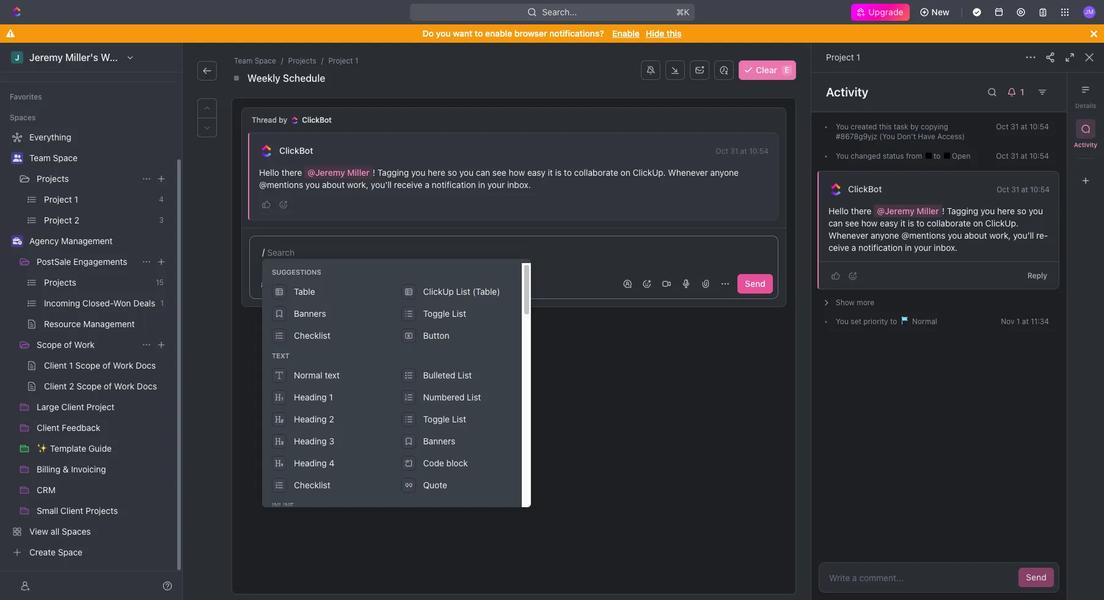 Task type: describe. For each thing, give the bounding box(es) containing it.
receive
[[394, 180, 423, 190]]

11:34
[[1031, 317, 1050, 326]]

agency
[[29, 236, 59, 246]]

clickup list (table)
[[423, 287, 500, 297]]

bulleted
[[423, 370, 456, 381]]

! tagging you here so you can see how easy it is to collaborate on clickup. whenever anyone @mentions you about work, you'll re ceive a notification in your inbox.
[[829, 206, 1049, 253]]

nov
[[1001, 317, 1015, 326]]

heading for heading 3
[[294, 436, 327, 447]]

weekly schedule
[[248, 73, 325, 84]]

team for team space / projects / project 1
[[234, 56, 253, 65]]

collaborate for ceive
[[927, 218, 971, 229]]

0 vertical spatial team space link
[[232, 55, 279, 67]]

in inside ! tagging you here so you can see how easy it is to collaborate on clickup. whenever anyone @mentions you about work, you'll re ceive a notification in your inbox.
[[905, 243, 912, 253]]

have
[[918, 132, 936, 141]]

! for ceive
[[942, 206, 945, 216]]

numbered
[[423, 392, 465, 403]]

projects inside "sidebar" navigation
[[37, 174, 69, 184]]

⌘k
[[676, 7, 690, 17]]

heading for heading 2
[[294, 414, 327, 425]]

easy for a
[[527, 167, 546, 178]]

is for a
[[555, 167, 562, 178]]

button
[[423, 331, 450, 341]]

e
[[785, 65, 790, 75]]

new
[[932, 7, 950, 17]]

#8678g9yjz
[[836, 132, 878, 141]]

whenever for ceive
[[829, 230, 869, 241]]

details
[[1076, 102, 1097, 109]]

user group image
[[13, 155, 22, 162]]

1 button
[[255, 274, 283, 294]]

don't
[[897, 132, 916, 141]]

1 horizontal spatial send button
[[1019, 568, 1054, 588]]

0 horizontal spatial /
[[262, 247, 265, 257]]

upgrade link
[[852, 4, 910, 21]]

ceive
[[829, 230, 1049, 253]]

by inside you created this task by copying #8678g9yjz (you don't have access)
[[911, 122, 919, 131]]

0 horizontal spatial project
[[329, 56, 353, 65]]

0 horizontal spatial by
[[279, 116, 287, 125]]

! tagging you here so you can see how easy it is to collaborate on clickup. whenever anyone @mentions you about work, you'll receive a notification in your inbox.
[[259, 167, 741, 190]]

! for a
[[373, 167, 375, 178]]

set
[[851, 317, 862, 326]]

heading 2
[[294, 414, 334, 425]]

0 horizontal spatial send
[[745, 279, 766, 289]]

0 horizontal spatial projects link
[[37, 169, 137, 189]]

0 horizontal spatial banners
[[294, 309, 326, 319]]

1 for project 1
[[857, 52, 861, 62]]

team space link inside tree
[[29, 149, 169, 168]]

about for a
[[322, 180, 345, 190]]

postsale engagements
[[37, 257, 127, 267]]

new button
[[915, 2, 957, 22]]

re
[[1037, 230, 1049, 241]]

project 1
[[826, 52, 861, 62]]

you for set priority to
[[836, 317, 849, 326]]

(table)
[[473, 287, 500, 297]]

heading 1
[[294, 392, 333, 403]]

numbered list
[[423, 392, 481, 403]]

see for a
[[493, 167, 507, 178]]

open
[[950, 152, 971, 161]]

list up numbered list
[[458, 370, 472, 381]]

work, for a
[[347, 180, 369, 190]]

this inside you created this task by copying #8678g9yjz (you don't have access)
[[879, 122, 892, 131]]

want
[[453, 28, 473, 39]]

team space
[[29, 153, 78, 163]]

hello there for ceive
[[829, 206, 874, 216]]

clickbot inside task sidebar content section
[[848, 184, 882, 194]]

heading for heading 1
[[294, 392, 327, 403]]

postsale
[[37, 257, 71, 267]]

suggestions
[[272, 268, 321, 276]]

activity inside task sidebar content section
[[826, 85, 869, 99]]

0 horizontal spatial this
[[667, 28, 682, 39]]

scope of work link
[[37, 336, 137, 355]]

clickbot button
[[279, 145, 314, 156]]

list down numbered list
[[452, 414, 466, 425]]

work
[[74, 340, 95, 350]]

1 horizontal spatial project
[[826, 52, 854, 62]]

favorites button
[[5, 90, 47, 105]]

weekly
[[248, 73, 281, 84]]

clickbot inside button
[[279, 145, 313, 156]]

spaces
[[10, 113, 36, 122]]

changed status from
[[849, 152, 925, 161]]

task
[[894, 122, 909, 131]]

0 horizontal spatial send button
[[738, 274, 773, 294]]

reply button
[[1023, 269, 1053, 283]]

of
[[64, 340, 72, 350]]

search...
[[542, 7, 577, 17]]

notification inside ! tagging you here so you can see how easy it is to collaborate on clickup. whenever anyone @mentions you about work, you'll re ceive a notification in your inbox.
[[859, 243, 903, 253]]

table
[[294, 287, 315, 297]]

reply
[[1028, 271, 1048, 280]]

(you
[[880, 132, 895, 141]]

1 for nov 1 at 11:34
[[1017, 317, 1020, 326]]

your inside ! tagging you here so you can see how easy it is to collaborate on clickup. whenever anyone @mentions you about work, you'll re ceive a notification in your inbox.
[[915, 243, 932, 253]]

0 vertical spatial clickbot
[[302, 116, 332, 125]]

scope
[[37, 340, 62, 350]]

agency management link
[[29, 232, 169, 251]]

enable
[[613, 28, 640, 39]]

copying
[[921, 122, 948, 131]]

on for a
[[621, 167, 631, 178]]

0 horizontal spatial project 1 link
[[326, 55, 361, 67]]

normal
[[911, 317, 938, 326]]

created
[[851, 122, 877, 131]]

you for changed status from
[[836, 152, 849, 161]]

3
[[329, 436, 334, 447]]

heading 4
[[294, 458, 335, 469]]

do
[[423, 28, 434, 39]]

clickup. for ceive
[[986, 218, 1019, 229]]

it for ceive
[[901, 218, 906, 229]]

team space / projects / project 1
[[234, 56, 359, 65]]

access)
[[938, 132, 965, 141]]

@mentions for ceive
[[902, 230, 946, 241]]

to inside ! tagging you here so you can see how easy it is to collaborate on clickup. whenever anyone @mentions you about work, you'll receive a notification in your inbox.
[[564, 167, 572, 178]]

list left (table)
[[456, 287, 470, 297]]

2 horizontal spatial /
[[321, 56, 324, 65]]

1 inside 1 button
[[272, 279, 276, 289]]

so for ceive
[[1017, 206, 1027, 216]]

priority
[[864, 317, 888, 326]]

at for set priority to
[[1022, 317, 1029, 326]]

tree inside "sidebar" navigation
[[5, 128, 171, 563]]

it for a
[[548, 167, 553, 178]]

1 toggle list from the top
[[423, 309, 466, 319]]

here for ceive
[[998, 206, 1015, 216]]

4
[[329, 458, 335, 469]]

task sidebar content section
[[812, 73, 1067, 601]]

code
[[423, 458, 444, 469]]

block
[[447, 458, 468, 469]]

status
[[883, 152, 904, 161]]

thread by
[[252, 116, 287, 125]]

postsale engagements link
[[37, 252, 137, 272]]

notifications?
[[550, 28, 604, 39]]



Task type: locate. For each thing, give the bounding box(es) containing it.
so inside ! tagging you here so you can see how easy it is to collaborate on clickup. whenever anyone @mentions you about work, you'll re ceive a notification in your inbox.
[[1017, 206, 1027, 216]]

0 horizontal spatial space
[[53, 153, 78, 163]]

oct
[[997, 122, 1009, 131], [716, 147, 728, 156], [997, 152, 1009, 161], [997, 185, 1010, 194]]

list right numbered
[[467, 392, 481, 403]]

space right user group icon
[[53, 153, 78, 163]]

you'll inside ! tagging you here so you can see how easy it is to collaborate on clickup. whenever anyone @mentions you about work, you'll re ceive a notification in your inbox.
[[1014, 230, 1034, 241]]

list
[[456, 287, 470, 297], [452, 309, 466, 319], [458, 370, 472, 381], [467, 392, 481, 403], [452, 414, 466, 425]]

banners
[[294, 309, 326, 319], [423, 436, 456, 447]]

quote
[[423, 480, 447, 491]]

notification inside ! tagging you here so you can see how easy it is to collaborate on clickup. whenever anyone @mentions you about work, you'll receive a notification in your inbox.
[[432, 180, 476, 190]]

at
[[1021, 122, 1028, 131], [741, 147, 747, 156], [1021, 152, 1028, 161], [1022, 185, 1028, 194], [1022, 317, 1029, 326]]

1 vertical spatial a
[[852, 243, 856, 253]]

activity down project 1
[[826, 85, 869, 99]]

2
[[329, 414, 334, 425]]

in inside ! tagging you here so you can see how easy it is to collaborate on clickup. whenever anyone @mentions you about work, you'll receive a notification in your inbox.
[[478, 180, 485, 190]]

3 you from the top
[[836, 317, 849, 326]]

1 horizontal spatial your
[[915, 243, 932, 253]]

space inside "sidebar" navigation
[[53, 153, 78, 163]]

whenever for a
[[668, 167, 708, 178]]

1 vertical spatial see
[[845, 218, 859, 229]]

you'll left receive
[[371, 180, 392, 190]]

by up don't
[[911, 122, 919, 131]]

0 horizontal spatial your
[[488, 180, 505, 190]]

about
[[322, 180, 345, 190], [965, 230, 987, 241]]

0 vertical spatial easy
[[527, 167, 546, 178]]

work, for ceive
[[990, 230, 1011, 241]]

how inside ! tagging you here so you can see how easy it is to collaborate on clickup. whenever anyone @mentions you about work, you'll receive a notification in your inbox.
[[509, 167, 525, 178]]

1 vertical spatial clickup.
[[986, 218, 1019, 229]]

hello for a
[[259, 167, 279, 178]]

1 horizontal spatial team space link
[[232, 55, 279, 67]]

this up (you at the top right of the page
[[879, 122, 892, 131]]

0 horizontal spatial !
[[373, 167, 375, 178]]

0 horizontal spatial a
[[425, 180, 430, 190]]

1 vertical spatial checklist
[[294, 480, 330, 491]]

at for changed status from
[[1021, 152, 1028, 161]]

hello there inside task sidebar content section
[[829, 206, 874, 216]]

list down clickup list (table)
[[452, 309, 466, 319]]

0 vertical spatial !
[[373, 167, 375, 178]]

0 vertical spatial toggle list
[[423, 309, 466, 319]]

clickup
[[423, 287, 454, 297]]

about inside ! tagging you here so you can see how easy it is to collaborate on clickup. whenever anyone @mentions you about work, you'll receive a notification in your inbox.
[[322, 180, 345, 190]]

space for team space
[[53, 153, 78, 163]]

so
[[448, 167, 457, 178], [1017, 206, 1027, 216]]

projects link down team space
[[37, 169, 137, 189]]

here
[[428, 167, 446, 178], [998, 206, 1015, 216]]

1 vertical spatial about
[[965, 230, 987, 241]]

you created this task by copying #8678g9yjz (you don't have access)
[[836, 122, 965, 141]]

hello there down changed on the top
[[829, 206, 874, 216]]

there down changed on the top
[[851, 206, 872, 216]]

in
[[478, 180, 485, 190], [905, 243, 912, 253]]

1 horizontal spatial this
[[879, 122, 892, 131]]

team inside "sidebar" navigation
[[29, 153, 51, 163]]

0 horizontal spatial how
[[509, 167, 525, 178]]

normal
[[294, 370, 323, 381]]

engagements
[[73, 257, 127, 267]]

0 vertical spatial whenever
[[668, 167, 708, 178]]

team right user group icon
[[29, 153, 51, 163]]

0 vertical spatial work,
[[347, 180, 369, 190]]

0 horizontal spatial inbox.
[[507, 180, 531, 190]]

0 vertical spatial is
[[555, 167, 562, 178]]

1 vertical spatial can
[[829, 218, 843, 229]]

2 toggle list from the top
[[423, 414, 466, 425]]

1 horizontal spatial project 1 link
[[826, 52, 861, 62]]

space up "weekly" in the top of the page
[[255, 56, 276, 65]]

heading left 4
[[294, 458, 327, 469]]

0 vertical spatial there
[[282, 167, 302, 178]]

clickbot
[[302, 116, 332, 125], [279, 145, 313, 156], [848, 184, 882, 194]]

favorites
[[10, 92, 42, 101]]

1 vertical spatial tagging
[[947, 206, 979, 216]]

anyone
[[711, 167, 739, 178], [871, 230, 899, 241]]

toggle list
[[423, 309, 466, 319], [423, 414, 466, 425]]

! inside ! tagging you here so you can see how easy it is to collaborate on clickup. whenever anyone @mentions you about work, you'll re ceive a notification in your inbox.
[[942, 206, 945, 216]]

about for ceive
[[965, 230, 987, 241]]

text
[[272, 352, 290, 360]]

0 horizontal spatial hello there
[[259, 167, 305, 178]]

clickbot down changed on the top
[[848, 184, 882, 194]]

code block
[[423, 458, 468, 469]]

1 horizontal spatial can
[[829, 218, 843, 229]]

anyone inside ! tagging you here so you can see how easy it is to collaborate on clickup. whenever anyone @mentions you about work, you'll receive a notification in your inbox.
[[711, 167, 739, 178]]

here inside ! tagging you here so you can see how easy it is to collaborate on clickup. whenever anyone @mentions you about work, you'll re ceive a notification in your inbox.
[[998, 206, 1015, 216]]

a inside ! tagging you here so you can see how easy it is to collaborate on clickup. whenever anyone @mentions you about work, you'll receive a notification in your inbox.
[[425, 180, 430, 190]]

you up the #8678g9yjz
[[836, 122, 849, 131]]

it inside ! tagging you here so you can see how easy it is to collaborate on clickup. whenever anyone @mentions you about work, you'll receive a notification in your inbox.
[[548, 167, 553, 178]]

nov 1 at 11:34
[[1001, 317, 1050, 326]]

1 horizontal spatial on
[[974, 218, 983, 229]]

toggle list down numbered
[[423, 414, 466, 425]]

can for ceive
[[829, 218, 843, 229]]

so for a
[[448, 167, 457, 178]]

1 vertical spatial toggle
[[423, 414, 450, 425]]

clickup. inside ! tagging you here so you can see how easy it is to collaborate on clickup. whenever anyone @mentions you about work, you'll receive a notification in your inbox.
[[633, 167, 666, 178]]

1 horizontal spatial is
[[908, 218, 915, 229]]

1 horizontal spatial activity
[[1074, 141, 1098, 149]]

0 vertical spatial on
[[621, 167, 631, 178]]

1 horizontal spatial hello
[[829, 206, 849, 216]]

how for a
[[509, 167, 525, 178]]

0 horizontal spatial collaborate
[[574, 167, 618, 178]]

1 vertical spatial easy
[[880, 218, 899, 229]]

0 vertical spatial space
[[255, 56, 276, 65]]

management
[[61, 236, 113, 246]]

team for team space
[[29, 153, 51, 163]]

1 horizontal spatial tagging
[[947, 206, 979, 216]]

easy for ceive
[[880, 218, 899, 229]]

team
[[234, 56, 253, 65], [29, 153, 51, 163]]

your inside ! tagging you here so you can see how easy it is to collaborate on clickup. whenever anyone @mentions you about work, you'll receive a notification in your inbox.
[[488, 180, 505, 190]]

0 horizontal spatial can
[[476, 167, 490, 178]]

0 vertical spatial your
[[488, 180, 505, 190]]

toggle list down clickup
[[423, 309, 466, 319]]

upgrade
[[869, 7, 904, 17]]

to
[[475, 28, 483, 39], [934, 152, 943, 161], [564, 167, 572, 178], [917, 218, 925, 229], [891, 317, 898, 326]]

activity down details
[[1074, 141, 1098, 149]]

0 vertical spatial send button
[[738, 274, 773, 294]]

0 vertical spatial so
[[448, 167, 457, 178]]

/ up "weekly schedule"
[[281, 56, 283, 65]]

0 vertical spatial projects link
[[286, 55, 319, 67]]

0 vertical spatial checklist
[[294, 331, 330, 341]]

you left set
[[836, 317, 849, 326]]

2 heading from the top
[[294, 414, 327, 425]]

task sidebar navigation tab list
[[1073, 80, 1100, 191]]

1 horizontal spatial see
[[845, 218, 859, 229]]

1 vertical spatial notification
[[859, 243, 903, 253]]

1 horizontal spatial whenever
[[829, 230, 869, 241]]

send
[[745, 279, 766, 289], [1026, 573, 1047, 583]]

collaborate inside ! tagging you here so you can see how easy it is to collaborate on clickup. whenever anyone @mentions you about work, you'll receive a notification in your inbox.
[[574, 167, 618, 178]]

2 you from the top
[[836, 152, 849, 161]]

1 vertical spatial projects link
[[37, 169, 137, 189]]

projects down team space
[[37, 174, 69, 184]]

clear
[[756, 65, 778, 75]]

tagging inside ! tagging you here so you can see how easy it is to collaborate on clickup. whenever anyone @mentions you about work, you'll re ceive a notification in your inbox.
[[947, 206, 979, 216]]

on for ceive
[[974, 218, 983, 229]]

0 vertical spatial send
[[745, 279, 766, 289]]

1 vertical spatial send button
[[1019, 568, 1054, 588]]

inline
[[272, 502, 294, 510]]

checklist down the heading 4
[[294, 480, 330, 491]]

how
[[509, 167, 525, 178], [862, 218, 878, 229]]

projects link up schedule
[[286, 55, 319, 67]]

hide
[[646, 28, 665, 39]]

1 horizontal spatial /
[[281, 56, 283, 65]]

on inside ! tagging you here so you can see how easy it is to collaborate on clickup. whenever anyone @mentions you about work, you'll re ceive a notification in your inbox.
[[974, 218, 983, 229]]

is
[[555, 167, 562, 178], [908, 218, 915, 229]]

agency management
[[29, 236, 113, 246]]

1 vertical spatial how
[[862, 218, 878, 229]]

1 inside task sidebar content section
[[1017, 317, 1020, 326]]

do you want to enable browser notifications? enable hide this
[[423, 28, 682, 39]]

project
[[826, 52, 854, 62], [329, 56, 353, 65]]

tagging
[[378, 167, 409, 178], [947, 206, 979, 216]]

tagging up receive
[[378, 167, 409, 178]]

a inside ! tagging you here so you can see how easy it is to collaborate on clickup. whenever anyone @mentions you about work, you'll re ceive a notification in your inbox.
[[852, 243, 856, 253]]

checklist up normal
[[294, 331, 330, 341]]

0 vertical spatial hello
[[259, 167, 279, 178]]

clickbot down thread by
[[279, 145, 313, 156]]

tagging for a
[[378, 167, 409, 178]]

work, left re
[[990, 230, 1011, 241]]

on inside ! tagging you here so you can see how easy it is to collaborate on clickup. whenever anyone @mentions you about work, you'll receive a notification in your inbox.
[[621, 167, 631, 178]]

oct 31 at 10:54
[[997, 122, 1050, 131], [716, 147, 769, 156], [997, 152, 1050, 161], [997, 185, 1050, 194]]

banners up code
[[423, 436, 456, 447]]

is for ceive
[[908, 218, 915, 229]]

this
[[667, 28, 682, 39], [879, 122, 892, 131]]

hello there for a
[[259, 167, 305, 178]]

work, inside ! tagging you here so you can see how easy it is to collaborate on clickup. whenever anyone @mentions you about work, you'll re ceive a notification in your inbox.
[[990, 230, 1011, 241]]

tree
[[5, 128, 171, 563]]

0 horizontal spatial here
[[428, 167, 446, 178]]

to inside ! tagging you here so you can see how easy it is to collaborate on clickup. whenever anyone @mentions you about work, you'll re ceive a notification in your inbox.
[[917, 218, 925, 229]]

can inside ! tagging you here so you can see how easy it is to collaborate on clickup. whenever anyone @mentions you about work, you'll re ceive a notification in your inbox.
[[829, 218, 843, 229]]

@mentions for a
[[259, 180, 303, 190]]

1 you from the top
[[836, 122, 849, 131]]

see inside ! tagging you here so you can see how easy it is to collaborate on clickup. whenever anyone @mentions you about work, you'll receive a notification in your inbox.
[[493, 167, 507, 178]]

hello for ceive
[[829, 206, 849, 216]]

inbox.
[[507, 180, 531, 190], [934, 243, 958, 253]]

4 heading from the top
[[294, 458, 327, 469]]

1 vertical spatial here
[[998, 206, 1015, 216]]

how inside ! tagging you here so you can see how easy it is to collaborate on clickup. whenever anyone @mentions you about work, you'll re ceive a notification in your inbox.
[[862, 218, 878, 229]]

notification
[[432, 180, 476, 190], [859, 243, 903, 253]]

a
[[425, 180, 430, 190], [852, 243, 856, 253]]

about inside ! tagging you here so you can see how easy it is to collaborate on clickup. whenever anyone @mentions you about work, you'll re ceive a notification in your inbox.
[[965, 230, 987, 241]]

1 horizontal spatial it
[[901, 218, 906, 229]]

0 vertical spatial toggle
[[423, 309, 450, 319]]

@mentions inside ! tagging you here so you can see how easy it is to collaborate on clickup. whenever anyone @mentions you about work, you'll receive a notification in your inbox.
[[259, 180, 303, 190]]

scope of work
[[37, 340, 95, 350]]

is inside ! tagging you here so you can see how easy it is to collaborate on clickup. whenever anyone @mentions you about work, you'll receive a notification in your inbox.
[[555, 167, 562, 178]]

10:54
[[1030, 122, 1050, 131], [749, 147, 769, 156], [1030, 152, 1050, 161], [1031, 185, 1050, 194]]

hello there down the clickbot button
[[259, 167, 305, 178]]

1 horizontal spatial easy
[[880, 218, 899, 229]]

toggle up the button on the bottom of the page
[[423, 309, 450, 319]]

there inside task sidebar content section
[[851, 206, 872, 216]]

sidebar navigation
[[0, 43, 183, 601]]

0 vertical spatial you'll
[[371, 180, 392, 190]]

clickup. for a
[[633, 167, 666, 178]]

projects up schedule
[[288, 56, 317, 65]]

1 for heading 1
[[329, 392, 333, 403]]

1 checklist from the top
[[294, 331, 330, 341]]

1 horizontal spatial here
[[998, 206, 1015, 216]]

whenever inside ! tagging you here so you can see how easy it is to collaborate on clickup. whenever anyone @mentions you about work, you'll receive a notification in your inbox.
[[668, 167, 708, 178]]

0 horizontal spatial @mentions
[[259, 180, 303, 190]]

browser
[[515, 28, 547, 39]]

there for a
[[282, 167, 302, 178]]

0 horizontal spatial activity
[[826, 85, 869, 99]]

you left changed on the top
[[836, 152, 849, 161]]

1 horizontal spatial about
[[965, 230, 987, 241]]

0 horizontal spatial easy
[[527, 167, 546, 178]]

set priority to
[[849, 317, 900, 326]]

can inside ! tagging you here so you can see how easy it is to collaborate on clickup. whenever anyone @mentions you about work, you'll receive a notification in your inbox.
[[476, 167, 490, 178]]

you'll
[[371, 180, 392, 190], [1014, 230, 1034, 241]]

heading down normal
[[294, 392, 327, 403]]

2 checklist from the top
[[294, 480, 330, 491]]

/ up 1 button
[[262, 247, 265, 257]]

1 vertical spatial banners
[[423, 436, 456, 447]]

hello there
[[259, 167, 305, 178], [829, 206, 874, 216]]

here inside ! tagging you here so you can see how easy it is to collaborate on clickup. whenever anyone @mentions you about work, you'll receive a notification in your inbox.
[[428, 167, 446, 178]]

1 horizontal spatial there
[[851, 206, 872, 216]]

clickup.
[[633, 167, 666, 178], [986, 218, 1019, 229]]

here for a
[[428, 167, 446, 178]]

is inside ! tagging you here so you can see how easy it is to collaborate on clickup. whenever anyone @mentions you about work, you'll re ceive a notification in your inbox.
[[908, 218, 915, 229]]

0 horizontal spatial tagging
[[378, 167, 409, 178]]

whenever inside ! tagging you here so you can see how easy it is to collaborate on clickup. whenever anyone @mentions you about work, you'll re ceive a notification in your inbox.
[[829, 230, 869, 241]]

0 vertical spatial how
[[509, 167, 525, 178]]

tagging inside ! tagging you here so you can see how easy it is to collaborate on clickup. whenever anyone @mentions you about work, you'll receive a notification in your inbox.
[[378, 167, 409, 178]]

1 vertical spatial there
[[851, 206, 872, 216]]

checklist
[[294, 331, 330, 341], [294, 480, 330, 491]]

heading left 3
[[294, 436, 327, 447]]

1 heading from the top
[[294, 392, 327, 403]]

you inside you created this task by copying #8678g9yjz (you don't have access)
[[836, 122, 849, 131]]

/ up schedule
[[321, 56, 324, 65]]

work, left receive
[[347, 180, 369, 190]]

weekly schedule link
[[245, 71, 328, 86]]

see inside ! tagging you here so you can see how easy it is to collaborate on clickup. whenever anyone @mentions you about work, you'll re ceive a notification in your inbox.
[[845, 218, 859, 229]]

1 horizontal spatial projects
[[288, 56, 317, 65]]

send button
[[738, 274, 773, 294], [1019, 568, 1054, 588]]

work, inside ! tagging you here so you can see how easy it is to collaborate on clickup. whenever anyone @mentions you about work, you'll receive a notification in your inbox.
[[347, 180, 369, 190]]

at for created this task by copying
[[1021, 122, 1028, 131]]

bulleted list
[[423, 370, 472, 381]]

clickbot up the clickbot button
[[302, 116, 332, 125]]

collaborate for a
[[574, 167, 618, 178]]

schedule
[[283, 73, 325, 84]]

there
[[282, 167, 302, 178], [851, 206, 872, 216]]

1 vertical spatial in
[[905, 243, 912, 253]]

enable
[[485, 28, 512, 39]]

2 toggle from the top
[[423, 414, 450, 425]]

work,
[[347, 180, 369, 190], [990, 230, 1011, 241]]

toggle down numbered
[[423, 414, 450, 425]]

you'll for a
[[371, 180, 392, 190]]

0 vertical spatial inbox.
[[507, 180, 531, 190]]

1 horizontal spatial in
[[905, 243, 912, 253]]

1 horizontal spatial by
[[911, 122, 919, 131]]

0 horizontal spatial is
[[555, 167, 562, 178]]

@mentions inside ! tagging you here so you can see how easy it is to collaborate on clickup. whenever anyone @mentions you about work, you'll re ceive a notification in your inbox.
[[902, 230, 946, 241]]

activity inside task sidebar navigation tab list
[[1074, 141, 1098, 149]]

1 vertical spatial you
[[836, 152, 849, 161]]

1 toggle from the top
[[423, 309, 450, 319]]

by right thread
[[279, 116, 287, 125]]

you'll inside ! tagging you here so you can see how easy it is to collaborate on clickup. whenever anyone @mentions you about work, you'll receive a notification in your inbox.
[[371, 180, 392, 190]]

anyone inside ! tagging you here so you can see how easy it is to collaborate on clickup. whenever anyone @mentions you about work, you'll re ceive a notification in your inbox.
[[871, 230, 899, 241]]

anyone for ceive
[[871, 230, 899, 241]]

heading left 2
[[294, 414, 327, 425]]

it inside ! tagging you here so you can see how easy it is to collaborate on clickup. whenever anyone @mentions you about work, you'll re ceive a notification in your inbox.
[[901, 218, 906, 229]]

anyone for a
[[711, 167, 739, 178]]

text
[[325, 370, 340, 381]]

inbox. inside ! tagging you here so you can see how easy it is to collaborate on clickup. whenever anyone @mentions you about work, you'll receive a notification in your inbox.
[[507, 180, 531, 190]]

from
[[906, 152, 922, 161]]

1 vertical spatial on
[[974, 218, 983, 229]]

business time image
[[13, 238, 22, 245]]

0 vertical spatial in
[[478, 180, 485, 190]]

heading for heading 4
[[294, 458, 327, 469]]

inbox. inside ! tagging you here so you can see how easy it is to collaborate on clickup. whenever anyone @mentions you about work, you'll re ceive a notification in your inbox.
[[934, 243, 958, 253]]

team up "weekly" in the top of the page
[[234, 56, 253, 65]]

1 vertical spatial whenever
[[829, 230, 869, 241]]

0 horizontal spatial see
[[493, 167, 507, 178]]

project 1 link down "upgrade" link
[[826, 52, 861, 62]]

0 horizontal spatial so
[[448, 167, 457, 178]]

there down the clickbot button
[[282, 167, 302, 178]]

send inside task sidebar content section
[[1026, 573, 1047, 583]]

! inside ! tagging you here so you can see how easy it is to collaborate on clickup. whenever anyone @mentions you about work, you'll receive a notification in your inbox.
[[373, 167, 375, 178]]

collaborate inside ! tagging you here so you can see how easy it is to collaborate on clickup. whenever anyone @mentions you about work, you'll re ceive a notification in your inbox.
[[927, 218, 971, 229]]

see for ceive
[[845, 218, 859, 229]]

1 vertical spatial clickbot
[[279, 145, 313, 156]]

this right the hide
[[667, 28, 682, 39]]

space for team space / projects / project 1
[[255, 56, 276, 65]]

1 horizontal spatial collaborate
[[927, 218, 971, 229]]

1 horizontal spatial space
[[255, 56, 276, 65]]

there for ceive
[[851, 206, 872, 216]]

0 vertical spatial @mentions
[[259, 180, 303, 190]]

1 vertical spatial so
[[1017, 206, 1027, 216]]

2 vertical spatial you
[[836, 317, 849, 326]]

so inside ! tagging you here so you can see how easy it is to collaborate on clickup. whenever anyone @mentions you about work, you'll receive a notification in your inbox.
[[448, 167, 457, 178]]

0 horizontal spatial in
[[478, 180, 485, 190]]

it
[[548, 167, 553, 178], [901, 218, 906, 229]]

changed
[[851, 152, 881, 161]]

tree containing team space
[[5, 128, 171, 563]]

easy
[[527, 167, 546, 178], [880, 218, 899, 229]]

0 vertical spatial it
[[548, 167, 553, 178]]

you'll left re
[[1014, 230, 1034, 241]]

1 horizontal spatial a
[[852, 243, 856, 253]]

tagging up ceive
[[947, 206, 979, 216]]

0 horizontal spatial there
[[282, 167, 302, 178]]

31
[[1011, 122, 1019, 131], [731, 147, 739, 156], [1011, 152, 1019, 161], [1012, 185, 1020, 194]]

0 horizontal spatial team space link
[[29, 149, 169, 168]]

clickup. inside ! tagging you here so you can see how easy it is to collaborate on clickup. whenever anyone @mentions you about work, you'll re ceive a notification in your inbox.
[[986, 218, 1019, 229]]

1 horizontal spatial send
[[1026, 573, 1047, 583]]

heading 3
[[294, 436, 334, 447]]

0 horizontal spatial work,
[[347, 180, 369, 190]]

can for a
[[476, 167, 490, 178]]

whenever
[[668, 167, 708, 178], [829, 230, 869, 241]]

3 heading from the top
[[294, 436, 327, 447]]

easy inside ! tagging you here so you can see how easy it is to collaborate on clickup. whenever anyone @mentions you about work, you'll receive a notification in your inbox.
[[527, 167, 546, 178]]

easy inside ! tagging you here so you can see how easy it is to collaborate on clickup. whenever anyone @mentions you about work, you'll re ceive a notification in your inbox.
[[880, 218, 899, 229]]

thread
[[252, 116, 277, 125]]

banners down the table
[[294, 309, 326, 319]]

how for ceive
[[862, 218, 878, 229]]

hello
[[259, 167, 279, 178], [829, 206, 849, 216]]

project 1 link up weekly schedule link
[[326, 55, 361, 67]]

hello inside task sidebar content section
[[829, 206, 849, 216]]

1 horizontal spatial so
[[1017, 206, 1027, 216]]

tagging for ceive
[[947, 206, 979, 216]]

normal text
[[294, 370, 340, 381]]

projects
[[288, 56, 317, 65], [37, 174, 69, 184]]

0 vertical spatial can
[[476, 167, 490, 178]]

you'll for ceive
[[1014, 230, 1034, 241]]



Task type: vqa. For each thing, say whether or not it's contained in the screenshot.
ACTIVITY
yes



